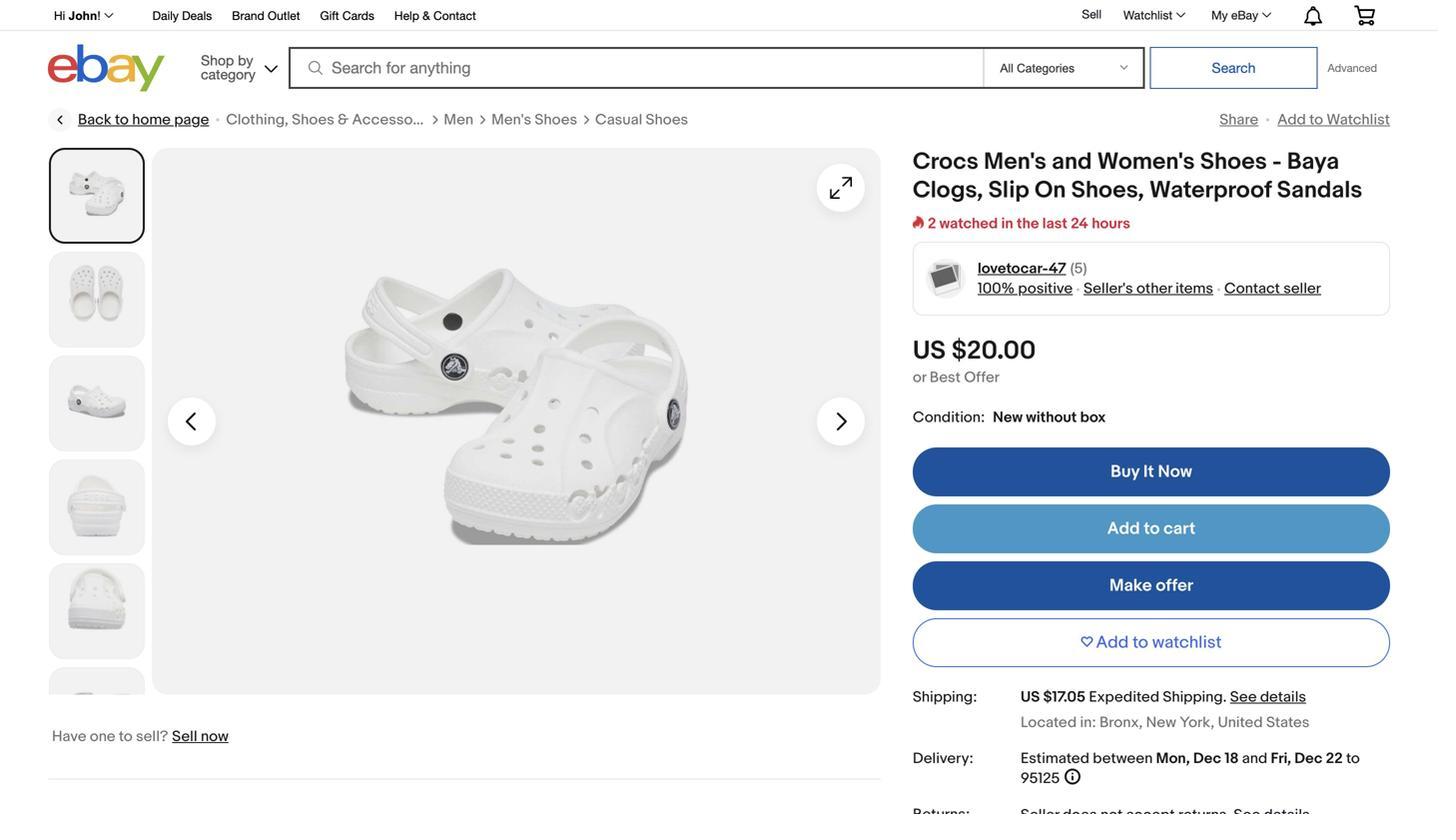 Task type: locate. For each thing, give the bounding box(es) containing it.
2
[[928, 215, 937, 233]]

and up 24
[[1052, 148, 1092, 176]]

us up located
[[1021, 688, 1040, 706]]

gift cards link
[[320, 5, 375, 27]]

0 vertical spatial sell
[[1082, 7, 1102, 21]]

new inside condition: new without box
[[993, 409, 1023, 427]]

(5)
[[1071, 260, 1087, 278]]

0 horizontal spatial us
[[913, 336, 946, 367]]

add
[[1278, 111, 1307, 129], [1108, 519, 1140, 540], [1096, 632, 1129, 653]]

and right "18"
[[1243, 750, 1268, 768]]

one
[[90, 728, 115, 746]]

home
[[132, 111, 171, 129]]

gift cards
[[320, 8, 375, 22]]

1 horizontal spatial and
[[1243, 750, 1268, 768]]

men's right men
[[492, 111, 532, 129]]

add up expedited
[[1096, 632, 1129, 653]]

.
[[1223, 688, 1227, 706]]

47
[[1049, 260, 1067, 278]]

expedited
[[1089, 688, 1160, 706]]

sell left watchlist link
[[1082, 7, 1102, 21]]

add up -
[[1278, 111, 1307, 129]]

picture 3 of 6 image
[[50, 357, 144, 451]]

1 horizontal spatial men's
[[984, 148, 1047, 176]]

men's
[[492, 111, 532, 129], [984, 148, 1047, 176]]

share button
[[1220, 111, 1259, 129]]

and inside crocs men's and women's shoes - baya clogs, slip on shoes, waterproof sandals
[[1052, 148, 1092, 176]]

my ebay
[[1212, 8, 1259, 22]]

1 vertical spatial and
[[1243, 750, 1268, 768]]

&
[[423, 8, 430, 22], [338, 111, 349, 129]]

1 horizontal spatial sell
[[1082, 7, 1102, 21]]

to left watchlist
[[1133, 632, 1149, 653]]

clothing, shoes & accessories link
[[226, 110, 438, 130]]

1 horizontal spatial dec
[[1295, 750, 1323, 768]]

0 vertical spatial add
[[1278, 111, 1307, 129]]

& right the help
[[423, 8, 430, 22]]

have
[[52, 728, 86, 746]]

men link
[[444, 110, 474, 130]]

0 horizontal spatial new
[[993, 409, 1023, 427]]

page
[[174, 111, 209, 129]]

items
[[1176, 280, 1214, 298]]

1 horizontal spatial us
[[1021, 688, 1040, 706]]

contact right the help
[[434, 8, 476, 22]]

watchlist right sell link
[[1124, 8, 1173, 22]]

dec left 22
[[1295, 750, 1323, 768]]

bronx,
[[1100, 714, 1143, 732]]

to for cart
[[1144, 519, 1160, 540]]

new left without
[[993, 409, 1023, 427]]

1 vertical spatial us
[[1021, 688, 1040, 706]]

!
[[97, 9, 101, 22]]

seller's other items link
[[1084, 280, 1214, 298]]

to for watchlist
[[1310, 111, 1324, 129]]

sell?
[[136, 728, 168, 746]]

brand outlet
[[232, 8, 300, 22]]

daily deals
[[153, 8, 212, 22]]

contact inside account navigation
[[434, 8, 476, 22]]

shipping:
[[913, 688, 978, 706]]

make
[[1110, 575, 1152, 596]]

new left york,
[[1147, 714, 1177, 732]]

shoes for clothing,
[[292, 111, 334, 129]]

watchlist
[[1124, 8, 1173, 22], [1327, 111, 1391, 129]]

1 vertical spatial new
[[1147, 714, 1177, 732]]

1 vertical spatial add
[[1108, 519, 1140, 540]]

95125
[[1021, 770, 1060, 788]]

last
[[1043, 215, 1068, 233]]

picture 1 of 6 image
[[51, 150, 143, 242]]

sell
[[1082, 7, 1102, 21], [172, 728, 197, 746]]

0 vertical spatial &
[[423, 8, 430, 22]]

shoes left casual
[[535, 111, 578, 129]]

buy it now
[[1111, 462, 1193, 483]]

dec left "18"
[[1194, 750, 1222, 768]]

delivery:
[[913, 750, 974, 768]]

0 horizontal spatial and
[[1052, 148, 1092, 176]]

to up baya
[[1310, 111, 1324, 129]]

add inside "button"
[[1096, 632, 1129, 653]]

men's up in
[[984, 148, 1047, 176]]

watchlist down advanced
[[1327, 111, 1391, 129]]

deals
[[182, 8, 212, 22]]

1 horizontal spatial contact
[[1225, 280, 1281, 298]]

24
[[1071, 215, 1089, 233]]

add to watchlist
[[1096, 632, 1222, 653]]

men's inside crocs men's and women's shoes - baya clogs, slip on shoes, waterproof sandals
[[984, 148, 1047, 176]]

shop by category
[[201, 52, 256, 82]]

see details link
[[1231, 688, 1307, 706]]

sell left now
[[172, 728, 197, 746]]

0 horizontal spatial dec
[[1194, 750, 1222, 768]]

back
[[78, 111, 112, 129]]

your shopping cart image
[[1354, 5, 1377, 25]]

watchlist
[[1153, 632, 1222, 653]]

1 horizontal spatial &
[[423, 8, 430, 22]]

ebay
[[1232, 8, 1259, 22]]

men's shoes link
[[492, 110, 578, 130]]

have one to sell? sell now
[[52, 728, 229, 746]]

$17.05
[[1044, 688, 1086, 706]]

seller
[[1284, 280, 1322, 298]]

or
[[913, 369, 927, 387]]

0 vertical spatial watchlist
[[1124, 8, 1173, 22]]

my
[[1212, 8, 1228, 22]]

john
[[69, 9, 97, 22]]

shipping
[[1163, 688, 1223, 706]]

picture 4 of 6 image
[[50, 461, 144, 554]]

outlet
[[268, 8, 300, 22]]

2 vertical spatial add
[[1096, 632, 1129, 653]]

us inside us $20.00 or best offer
[[913, 336, 946, 367]]

add for add to watchlist
[[1096, 632, 1129, 653]]

0 horizontal spatial sell
[[172, 728, 197, 746]]

watchlist link
[[1113, 3, 1195, 27]]

shoes inside crocs men's and women's shoes - baya clogs, slip on shoes, waterproof sandals
[[1201, 148, 1268, 176]]

to right 22
[[1347, 750, 1360, 768]]

us
[[913, 336, 946, 367], [1021, 688, 1040, 706]]

by
[[238, 52, 253, 68]]

1 horizontal spatial watchlist
[[1327, 111, 1391, 129]]

estimated
[[1021, 750, 1090, 768]]

shop by category banner
[[43, 0, 1391, 97]]

us up "or"
[[913, 336, 946, 367]]

us for $20.00
[[913, 336, 946, 367]]

add left cart
[[1108, 519, 1140, 540]]

to left cart
[[1144, 519, 1160, 540]]

1 vertical spatial contact
[[1225, 280, 1281, 298]]

to inside "button"
[[1133, 632, 1149, 653]]

watchlist inside watchlist link
[[1124, 8, 1173, 22]]

shoes right the clothing,
[[292, 111, 334, 129]]

between
[[1093, 750, 1153, 768]]

0 vertical spatial men's
[[492, 111, 532, 129]]

help & contact link
[[395, 5, 476, 27]]

0 vertical spatial and
[[1052, 148, 1092, 176]]

hi john !
[[54, 9, 101, 22]]

cart
[[1164, 519, 1196, 540]]

contact
[[434, 8, 476, 22], [1225, 280, 1281, 298]]

1 vertical spatial sell
[[172, 728, 197, 746]]

gift
[[320, 8, 339, 22]]

0 vertical spatial new
[[993, 409, 1023, 427]]

0 horizontal spatial &
[[338, 111, 349, 129]]

us for $17.05
[[1021, 688, 1040, 706]]

0 vertical spatial us
[[913, 336, 946, 367]]

clothing, shoes & accessories men
[[226, 111, 474, 129]]

add to watchlist button
[[913, 618, 1391, 667]]

share
[[1220, 111, 1259, 129]]

1 vertical spatial men's
[[984, 148, 1047, 176]]

0 horizontal spatial contact
[[434, 8, 476, 22]]

lovetocar-47 link
[[978, 259, 1067, 279]]

new
[[993, 409, 1023, 427], [1147, 714, 1177, 732]]

york,
[[1180, 714, 1215, 732]]

shoes right casual
[[646, 111, 689, 129]]

shop by category button
[[192, 44, 282, 87]]

add to cart
[[1108, 519, 1196, 540]]

None submit
[[1150, 47, 1318, 89]]

make offer
[[1110, 575, 1194, 596]]

shoes down share button
[[1201, 148, 1268, 176]]

to right back at left top
[[115, 111, 129, 129]]

condition: new without box
[[913, 409, 1106, 427]]

contact left seller at top right
[[1225, 280, 1281, 298]]

2 dec from the left
[[1295, 750, 1323, 768]]

Search for anything text field
[[292, 49, 980, 87]]

none submit inside shop by category banner
[[1150, 47, 1318, 89]]

baya
[[1288, 148, 1340, 176]]

& left accessories
[[338, 111, 349, 129]]

shoes,
[[1072, 176, 1145, 205]]

0 horizontal spatial watchlist
[[1124, 8, 1173, 22]]

0 vertical spatial contact
[[434, 8, 476, 22]]



Task type: vqa. For each thing, say whether or not it's contained in the screenshot.
1st na from the top
no



Task type: describe. For each thing, give the bounding box(es) containing it.
now
[[201, 728, 229, 746]]

located in: bronx, new york, united states
[[1021, 714, 1310, 732]]

advanced
[[1328, 61, 1378, 74]]

1 vertical spatial &
[[338, 111, 349, 129]]

seller's other items
[[1084, 280, 1214, 298]]

cards
[[343, 8, 375, 22]]

box
[[1081, 409, 1106, 427]]

brand
[[232, 8, 264, 22]]

add to watchlist link
[[1278, 111, 1391, 129]]

daily deals link
[[153, 5, 212, 27]]

add to watchlist
[[1278, 111, 1391, 129]]

women's
[[1098, 148, 1195, 176]]

contact seller
[[1225, 280, 1322, 298]]

advanced link
[[1318, 48, 1388, 88]]

brand outlet link
[[232, 5, 300, 27]]

best
[[930, 369, 961, 387]]

make offer link
[[913, 561, 1391, 610]]

to right one
[[119, 728, 133, 746]]

on
[[1035, 176, 1066, 205]]

picture 5 of 6 image
[[50, 564, 144, 658]]

it
[[1144, 462, 1155, 483]]

1 horizontal spatial new
[[1147, 714, 1177, 732]]

waterproof
[[1150, 176, 1272, 205]]

in:
[[1080, 714, 1097, 732]]

shoes for casual
[[646, 111, 689, 129]]

-
[[1273, 148, 1282, 176]]

buy it now link
[[913, 448, 1391, 497]]

us $20.00 or best offer
[[913, 336, 1036, 387]]

my ebay link
[[1201, 3, 1281, 27]]

sell now link
[[172, 728, 229, 746]]

see
[[1231, 688, 1257, 706]]

contact seller link
[[1225, 280, 1322, 298]]

located
[[1021, 714, 1077, 732]]

hi
[[54, 9, 65, 22]]

add to cart link
[[913, 505, 1391, 554]]

account navigation
[[43, 0, 1391, 31]]

casual shoes link
[[595, 110, 689, 130]]

shoes for men's
[[535, 111, 578, 129]]

without
[[1026, 409, 1077, 427]]

the
[[1017, 215, 1039, 233]]

lovetocar-
[[978, 260, 1049, 278]]

help & contact
[[395, 8, 476, 22]]

and inside estimated between mon, dec 18 and fri, dec 22 to 95125
[[1243, 750, 1268, 768]]

crocs
[[913, 148, 979, 176]]

lovetocar 47 image
[[926, 258, 967, 299]]

crocs men's and women's shoes - baya clogs, slip on shoes, waterproof sandals - picture 1 of 6 image
[[152, 148, 881, 695]]

us $17.05
[[1021, 688, 1086, 706]]

now
[[1158, 462, 1193, 483]]

100%
[[978, 280, 1015, 298]]

to inside estimated between mon, dec 18 and fri, dec 22 to 95125
[[1347, 750, 1360, 768]]

1 dec from the left
[[1194, 750, 1222, 768]]

states
[[1267, 714, 1310, 732]]

0 horizontal spatial men's
[[492, 111, 532, 129]]

men's shoes
[[492, 111, 578, 129]]

positive
[[1018, 280, 1073, 298]]

category
[[201, 66, 256, 82]]

offer
[[1156, 575, 1194, 596]]

lovetocar-47 (5)
[[978, 260, 1087, 278]]

accessories
[[352, 111, 438, 129]]

sell inside account navigation
[[1082, 7, 1102, 21]]

add for add to watchlist
[[1278, 111, 1307, 129]]

back to home page link
[[48, 108, 209, 132]]

men
[[444, 111, 474, 129]]

& inside help & contact link
[[423, 8, 430, 22]]

to for home
[[115, 111, 129, 129]]

daily
[[153, 8, 179, 22]]

in
[[1002, 215, 1014, 233]]

other
[[1137, 280, 1173, 298]]

18
[[1225, 750, 1239, 768]]

condition:
[[913, 409, 985, 427]]

mon,
[[1157, 750, 1190, 768]]

sandals
[[1277, 176, 1363, 205]]

expedited shipping . see details
[[1089, 688, 1307, 706]]

casual
[[595, 111, 643, 129]]

$20.00
[[952, 336, 1036, 367]]

add for add to cart
[[1108, 519, 1140, 540]]

united
[[1218, 714, 1263, 732]]

22
[[1326, 750, 1343, 768]]

picture 2 of 6 image
[[50, 253, 144, 347]]

offer
[[964, 369, 1000, 387]]

1 vertical spatial watchlist
[[1327, 111, 1391, 129]]

estimated between mon, dec 18 and fri, dec 22 to 95125
[[1021, 750, 1360, 788]]

to for watchlist
[[1133, 632, 1149, 653]]

buy
[[1111, 462, 1140, 483]]

details
[[1261, 688, 1307, 706]]

slip
[[989, 176, 1030, 205]]



